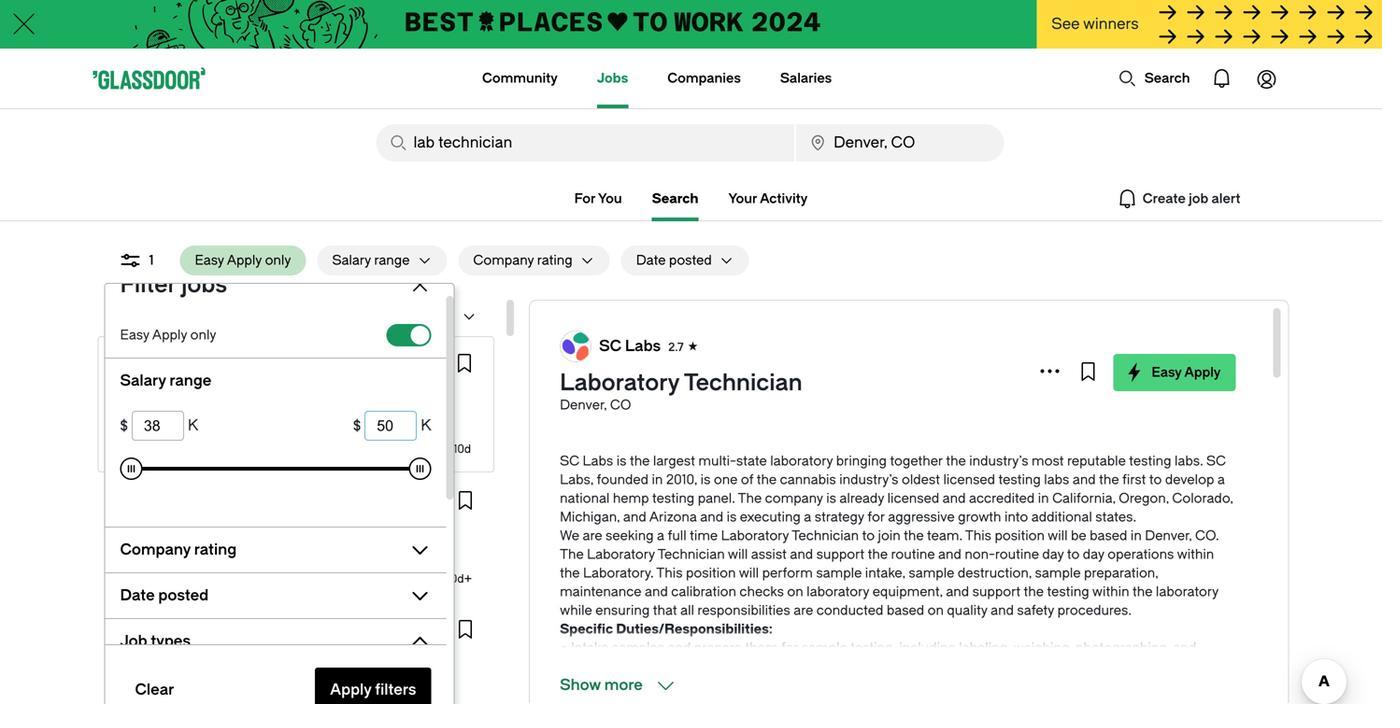 Task type: describe. For each thing, give the bounding box(es) containing it.
weighing,
[[1013, 641, 1072, 656]]

0 vertical spatial support
[[816, 547, 865, 563]]

michigan,
[[560, 510, 620, 525]]

cannabis
[[780, 472, 836, 488]]

2 horizontal spatial in
[[1131, 528, 1142, 544]]

testing up first
[[1129, 454, 1171, 469]]

apply inside jobs list element
[[150, 574, 176, 585]]

sc inside jobs list element
[[143, 357, 160, 370]]

more
[[604, 677, 643, 694]]

testing up the procedures.
[[1047, 585, 1089, 600]]

sc up 'laboratory technician denver, co'
[[599, 338, 622, 355]]

1 horizontal spatial to
[[1067, 547, 1080, 563]]

the up safety
[[1024, 585, 1044, 600]]

your activity
[[728, 191, 808, 207]]

colorado,
[[1172, 491, 1233, 506]]

0 horizontal spatial the
[[560, 547, 584, 563]]

the right of
[[757, 472, 777, 488]]

destruction,
[[958, 566, 1032, 581]]

2.7 inside jobs list element
[[197, 357, 212, 370]]

is left one
[[701, 472, 711, 488]]

is up founded
[[617, 454, 627, 469]]

sc labs logo image inside jobs list element
[[114, 353, 135, 374]]

salaries link
[[780, 49, 832, 108]]

0 horizontal spatial only
[[190, 328, 216, 343]]

search button
[[1109, 60, 1199, 97]]

●
[[560, 641, 568, 656]]

national
[[560, 491, 610, 506]]

and down duties/responsibilities: in the bottom of the page
[[668, 641, 691, 656]]

est.)
[[237, 554, 259, 567]]

1 vertical spatial salary range
[[120, 372, 211, 390]]

show more button
[[560, 675, 676, 697]]

$20.00
[[158, 424, 194, 437]]

see
[[1052, 15, 1080, 33]]

1 vertical spatial samples
[[628, 659, 681, 675]]

additional
[[1031, 510, 1092, 525]]

and up california,
[[1073, 472, 1096, 488]]

procedures.
[[1057, 603, 1132, 619]]

posted for date posted dropdown button
[[158, 587, 209, 605]]

2 horizontal spatial a
[[1218, 472, 1225, 488]]

sc labs inside jobs list element
[[143, 357, 189, 370]]

1 vertical spatial position
[[686, 566, 736, 581]]

most
[[1032, 454, 1064, 469]]

maintenance
[[560, 585, 642, 600]]

date for date posted dropdown button
[[120, 587, 155, 605]]

strategy
[[815, 510, 864, 525]]

company for company rating dropdown button
[[120, 542, 191, 559]]

easy apply only element
[[386, 324, 431, 347]]

largest
[[653, 454, 695, 469]]

operations
[[1108, 547, 1174, 563]]

$70k
[[151, 554, 178, 567]]

team.
[[927, 528, 962, 544]]

organizing
[[560, 659, 625, 675]]

company for company rating popup button
[[473, 253, 534, 268]]

2 vertical spatial technician
[[658, 547, 725, 563]]

inc.
[[215, 620, 234, 633]]

california,
[[1052, 491, 1116, 506]]

2 k from the left
[[421, 417, 431, 435]]

1 lottie animation container image from the left
[[1199, 56, 1244, 101]]

responsibilities
[[698, 603, 790, 619]]

accredited
[[969, 491, 1035, 506]]

1 vertical spatial easy apply only
[[120, 328, 216, 343]]

easy inside button
[[1152, 365, 1182, 380]]

non-
[[965, 547, 995, 563]]

prepare
[[694, 641, 742, 656]]

laboratory inside 'laboratory technician denver, co'
[[560, 370, 679, 396]]

we
[[560, 528, 579, 544]]

the down reputable
[[1099, 472, 1119, 488]]

for
[[574, 191, 595, 207]]

sample down conducted
[[802, 641, 847, 656]]

hemp
[[613, 491, 649, 506]]

1 vertical spatial in
[[1038, 491, 1049, 506]]

sample up conducted
[[816, 566, 862, 581]]

search link
[[652, 188, 699, 210]]

1 vertical spatial on
[[928, 603, 944, 619]]

arizona
[[649, 510, 697, 525]]

labs,
[[560, 472, 593, 488]]

already
[[840, 491, 884, 506]]

easy apply only image
[[386, 324, 431, 347]]

laboratory up cannabis
[[770, 454, 833, 469]]

companies link
[[668, 49, 741, 108]]

time inside sc labs is the largest multi-state laboratory bringing together the industry's most reputable testing labs. sc labs, founded in 2010, is one of the cannabis industry's oldest licensed testing labs and the first to develop a national hemp testing panel. the company is already licensed and accredited in california, oregon, colorado, michigan, and arizona and is executing a strategy for aggressive growth into additional states. we are seeking a full time laboratory technician to join the team. this position will be based in denver, co. the laboratory technician will assist and support the routine and non-routine day to day operations within the laboratory. this position will perform sample intake, sample destruction, sample preparation, maintenance and calibration checks on laboratory equipment, and support the testing within the laboratory while ensuring that all responsibilities are conducted based on quality and safety procedures. specific duties/responsibilities: ● intake samples and prepare them for sample testing, including labeling, weighing, photographing, and organizing samples
[[690, 528, 718, 544]]

0 horizontal spatial on
[[787, 585, 803, 600]]

1 horizontal spatial sc labs logo image
[[561, 332, 591, 362]]

denver, inside 'laboratory technician denver, co'
[[560, 398, 607, 413]]

easy apply only button
[[180, 246, 306, 276]]

and up quality
[[946, 585, 969, 600]]

labs.
[[1175, 454, 1203, 469]]

jobs list element
[[97, 335, 495, 705]]

full-time button
[[105, 664, 446, 705]]

easy apply only inside easy apply only button
[[195, 253, 291, 268]]

1 vertical spatial salary
[[120, 372, 166, 390]]

date posted for date posted dropdown button
[[120, 587, 209, 605]]

date for date posted popup button in the top of the page
[[636, 253, 666, 268]]

1 horizontal spatial are
[[794, 603, 813, 619]]

and up perform
[[790, 547, 813, 563]]

1 horizontal spatial a
[[804, 510, 811, 525]]

the down aggressive
[[904, 528, 924, 544]]

1 button
[[104, 246, 169, 276]]

company rating button
[[105, 535, 401, 565]]

2 lottie animation container image from the left
[[1244, 56, 1289, 101]]

2 day from the left
[[1083, 547, 1104, 563]]

labs inside sc labs is the largest multi-state laboratory bringing together the industry's most reputable testing labs. sc labs, founded in 2010, is one of the cannabis industry's oldest licensed testing labs and the first to develop a national hemp testing panel. the company is already licensed and accredited in california, oregon, colorado, michigan, and arizona and is executing a strategy for aggressive growth into additional states. we are seeking a full time laboratory technician to join the team. this position will be based in denver, co. the laboratory technician will assist and support the routine and non-routine day to day operations within the laboratory. this position will perform sample intake, sample destruction, sample preparation, maintenance and calibration checks on laboratory equipment, and support the testing within the laboratory while ensuring that all responsibilities are conducted based on quality and safety procedures. specific duties/responsibilities: ● intake samples and prepare them for sample testing, including labeling, weighing, photographing, and organizing samples
[[583, 454, 613, 469]]

for you
[[574, 191, 622, 207]]

0 horizontal spatial this
[[656, 566, 683, 581]]

jobs
[[181, 272, 227, 298]]

0 horizontal spatial search
[[652, 191, 699, 207]]

2010,
[[666, 472, 697, 488]]

and left safety
[[991, 603, 1014, 619]]

denver, inside sc labs is the largest multi-state laboratory bringing together the industry's most reputable testing labs. sc labs, founded in 2010, is one of the cannabis industry's oldest licensed testing labs and the first to develop a national hemp testing panel. the company is already licensed and accredited in california, oregon, colorado, michigan, and arizona and is executing a strategy for aggressive growth into additional states. we are seeking a full time laboratory technician to join the team. this position will be based in denver, co. the laboratory technician will assist and support the routine and non-routine day to day operations within the laboratory. this position will perform sample intake, sample destruction, sample preparation, maintenance and calibration checks on laboratory equipment, and support the testing within the laboratory while ensuring that all responsibilities are conducted based on quality and safety procedures. specific duties/responsibilities: ● intake samples and prepare them for sample testing, including labeling, weighing, photographing, and organizing samples
[[1145, 528, 1192, 544]]

sc right 'labs.'
[[1206, 454, 1226, 469]]

and up growth
[[943, 491, 966, 506]]

0 vertical spatial based
[[1090, 528, 1127, 544]]

origins
[[113, 620, 151, 633]]

rating for company rating popup button
[[537, 253, 573, 268]]

1 vertical spatial technician
[[792, 528, 859, 544]]

aggressive
[[888, 510, 955, 525]]

0 vertical spatial will
[[1048, 528, 1068, 544]]

0 vertical spatial licensed
[[943, 472, 995, 488]]

laboratory down 'co.'
[[1156, 585, 1219, 600]]

sample up "equipment,"
[[909, 566, 954, 581]]

1 vertical spatial industry's
[[839, 472, 899, 488]]

2 slider from the left
[[409, 458, 431, 480]]

multi-
[[698, 454, 736, 469]]

companies
[[668, 71, 741, 86]]

1 vertical spatial will
[[728, 547, 748, 563]]

0 vertical spatial samples
[[612, 641, 664, 656]]

Search location field
[[796, 124, 1004, 162]]

specific
[[560, 622, 613, 637]]

winners
[[1083, 15, 1139, 33]]

0 horizontal spatial range
[[170, 372, 211, 390]]

intake
[[571, 641, 609, 656]]

including
[[899, 641, 956, 656]]

co.
[[1195, 528, 1219, 544]]

none field search location
[[796, 124, 1004, 162]]

1 horizontal spatial this
[[965, 528, 991, 544]]

assist
[[751, 547, 787, 563]]

1 horizontal spatial within
[[1177, 547, 1214, 563]]

1 vertical spatial for
[[781, 641, 798, 656]]

labs inside jobs list element
[[163, 357, 189, 370]]

growth
[[958, 510, 1001, 525]]

sc up labs, on the left bottom of page
[[560, 454, 579, 469]]

while
[[560, 603, 592, 619]]

salaries
[[780, 71, 832, 86]]

one
[[714, 472, 738, 488]]

duties/responsibilities:
[[616, 622, 773, 637]]

0 vertical spatial sc labs
[[599, 338, 661, 355]]

(employer
[[181, 554, 235, 567]]

founded
[[597, 472, 649, 488]]

testing,
[[851, 641, 896, 656]]

your activity link
[[728, 188, 808, 210]]

apply down filter jobs
[[152, 328, 187, 343]]

1 routine from the left
[[891, 547, 935, 563]]

your
[[728, 191, 757, 207]]

is up "strategy"
[[826, 491, 836, 506]]

1 horizontal spatial the
[[738, 491, 762, 506]]

reputable
[[1067, 454, 1126, 469]]

$65k
[[150, 683, 178, 696]]

sc labs is the largest multi-state laboratory bringing together the industry's most reputable testing labs. sc labs, founded in 2010, is one of the cannabis industry's oldest licensed testing labs and the first to develop a national hemp testing panel. the company is already licensed and accredited in california, oregon, colorado, michigan, and arizona and is executing a strategy for aggressive growth into additional states. we are seeking a full time laboratory technician to join the team. this position will be based in denver, co. the laboratory technician will assist and support the routine and non-routine day to day operations within the laboratory. this position will perform sample intake, sample destruction, sample preparation, maintenance and calibration checks on laboratory equipment, and support the testing within the laboratory while ensuring that all responsibilities are conducted based on quality and safety procedures. specific duties/responsibilities: ● intake samples and prepare them for sample testing, including labeling, weighing, photographing, and organizing samples
[[560, 454, 1233, 675]]

sample down be
[[1035, 566, 1081, 581]]

laboratory technician denver, co
[[560, 370, 802, 413]]

0 vertical spatial to
[[1149, 472, 1162, 488]]

perform
[[762, 566, 813, 581]]

and up the 'that' at left bottom
[[645, 585, 668, 600]]

filter
[[120, 272, 176, 298]]



Task type: locate. For each thing, give the bounding box(es) containing it.
sc labs up 'laboratory technician denver, co'
[[599, 338, 661, 355]]

for up "join"
[[867, 510, 885, 525]]

- right the $19.00
[[149, 424, 155, 437]]

show more
[[560, 677, 643, 694]]

in down labs
[[1038, 491, 1049, 506]]

salary range button
[[317, 246, 410, 276]]

the down preparation,
[[1133, 585, 1153, 600]]

0 horizontal spatial denver,
[[114, 406, 154, 419]]

0 horizontal spatial company rating
[[120, 542, 237, 559]]

0 horizontal spatial sc labs logo image
[[114, 353, 135, 374]]

easy apply only down filter jobs
[[120, 328, 216, 343]]

range up the close filter menu image
[[374, 253, 410, 268]]

1 horizontal spatial 2.7
[[668, 341, 684, 354]]

posted for date posted popup button in the top of the page
[[669, 253, 712, 268]]

1 vertical spatial licensed
[[887, 491, 939, 506]]

within
[[1177, 547, 1214, 563], [1092, 585, 1129, 600]]

the up maintenance at the bottom left of the page
[[560, 566, 580, 581]]

co up (employer
[[178, 535, 196, 549]]

1 vertical spatial search
[[652, 191, 699, 207]]

company rating inside dropdown button
[[120, 542, 237, 559]]

full
[[668, 528, 687, 544]]

easy apply button
[[1113, 354, 1236, 392]]

and down team.
[[938, 547, 961, 563]]

- for $20.00
[[149, 424, 155, 437]]

1 vertical spatial rating
[[194, 542, 237, 559]]

company rating for company rating dropdown button
[[120, 542, 237, 559]]

Search keyword field
[[376, 124, 794, 162]]

will up checks
[[739, 566, 759, 581]]

search inside button
[[1145, 71, 1190, 86]]

a down 'company'
[[804, 510, 811, 525]]

sc labs
[[599, 338, 661, 355], [143, 357, 189, 370]]

date posted inside date posted popup button
[[636, 253, 712, 268]]

are down perform
[[794, 603, 813, 619]]

1 horizontal spatial slider
[[409, 458, 431, 480]]

co for denver, co $19.00 - $20.00 per hour
[[157, 406, 175, 419]]

on down perform
[[787, 585, 803, 600]]

denver, up the $19.00
[[114, 406, 154, 419]]

0 horizontal spatial day
[[1042, 547, 1064, 563]]

1 day from the left
[[1042, 547, 1064, 563]]

0 vertical spatial company rating
[[473, 253, 573, 268]]

$45k
[[113, 683, 139, 696]]

30d+
[[444, 573, 472, 586]]

based
[[1090, 528, 1127, 544], [887, 603, 924, 619]]

1 vertical spatial only
[[190, 328, 216, 343]]

date posted up origins laboratory inc.
[[120, 587, 209, 605]]

show
[[560, 677, 601, 694]]

2 vertical spatial will
[[739, 566, 759, 581]]

technician up the state
[[684, 370, 802, 396]]

1 horizontal spatial co
[[178, 535, 196, 549]]

0 vertical spatial easy apply only
[[195, 253, 291, 268]]

the up intake,
[[868, 547, 888, 563]]

apply inside button
[[1184, 365, 1221, 380]]

rating inside company rating popup button
[[537, 253, 573, 268]]

date posted for date posted popup button in the top of the page
[[636, 253, 712, 268]]

easy up 'labs.'
[[1152, 365, 1182, 380]]

in up operations
[[1131, 528, 1142, 544]]

1 vertical spatial company rating
[[120, 542, 237, 559]]

easy apply up 'labs.'
[[1152, 365, 1221, 380]]

this down growth
[[965, 528, 991, 544]]

salary
[[332, 253, 371, 268], [120, 372, 166, 390]]

0 horizontal spatial posted
[[158, 587, 209, 605]]

sc labs logo image
[[561, 332, 591, 362], [114, 353, 135, 374]]

labs
[[1044, 472, 1069, 488]]

0 vertical spatial range
[[374, 253, 410, 268]]

in left 2010,
[[652, 472, 663, 488]]

1 vertical spatial are
[[794, 603, 813, 619]]

- down broomfield,
[[143, 554, 148, 567]]

2 routine from the left
[[995, 547, 1039, 563]]

activity
[[760, 191, 808, 207]]

1 vertical spatial this
[[656, 566, 683, 581]]

1 horizontal spatial routine
[[995, 547, 1039, 563]]

1 vertical spatial support
[[972, 585, 1021, 600]]

support down "strategy"
[[816, 547, 865, 563]]

origins laboratory inc.
[[113, 620, 234, 633]]

date posted down search link
[[636, 253, 712, 268]]

close filter menu image
[[409, 274, 431, 296]]

salary inside dropdown button
[[332, 253, 371, 268]]

2 horizontal spatial labs
[[625, 338, 661, 355]]

company rating for company rating popup button
[[473, 253, 573, 268]]

1 horizontal spatial industry's
[[969, 454, 1028, 469]]

routine
[[891, 547, 935, 563], [995, 547, 1039, 563]]

1 horizontal spatial $
[[353, 417, 361, 435]]

0 vertical spatial labs
[[625, 338, 661, 355]]

- inside broomfield, co $50k - $70k (employer est.)
[[143, 554, 148, 567]]

calibration
[[671, 585, 736, 600]]

for
[[867, 510, 885, 525], [781, 641, 798, 656]]

k left hour
[[188, 417, 198, 435]]

1 vertical spatial to
[[862, 528, 875, 544]]

date posted button
[[105, 581, 401, 611]]

range up denver, co $19.00 - $20.00 per hour
[[170, 372, 211, 390]]

first
[[1122, 472, 1146, 488]]

filter jobs
[[120, 272, 227, 298]]

job types button
[[105, 627, 401, 657]]

denver, up operations
[[1145, 528, 1192, 544]]

for right them
[[781, 641, 798, 656]]

easy apply inside jobs list element
[[128, 574, 176, 585]]

photographing,
[[1076, 641, 1170, 656]]

- right $45k
[[142, 683, 148, 696]]

the right together
[[946, 454, 966, 469]]

easy apply only
[[195, 253, 291, 268], [120, 328, 216, 343]]

posted up origins laboratory inc.
[[158, 587, 209, 605]]

to right first
[[1149, 472, 1162, 488]]

in
[[652, 472, 663, 488], [1038, 491, 1049, 506], [1131, 528, 1142, 544]]

company rating
[[473, 253, 573, 268], [120, 542, 237, 559]]

technician inside 'laboratory technician denver, co'
[[684, 370, 802, 396]]

$50k
[[113, 554, 140, 567]]

easy down filter on the top
[[120, 328, 149, 343]]

licensed up accredited
[[943, 472, 995, 488]]

posted inside date posted popup button
[[669, 253, 712, 268]]

0 vertical spatial posted
[[669, 253, 712, 268]]

see winners link
[[1037, 0, 1382, 50]]

1 vertical spatial date posted
[[120, 587, 209, 605]]

easy apply down '$70k'
[[128, 574, 176, 585]]

1 horizontal spatial only
[[265, 253, 291, 268]]

denver, co $19.00 - $20.00 per hour
[[114, 406, 244, 437]]

testing up accredited
[[999, 472, 1041, 488]]

job types
[[120, 633, 191, 650]]

1 vertical spatial company
[[120, 542, 191, 559]]

salary range up denver, co $19.00 - $20.00 per hour
[[120, 372, 211, 390]]

will
[[1048, 528, 1068, 544], [728, 547, 748, 563], [739, 566, 759, 581]]

10d
[[454, 443, 471, 456]]

1 horizontal spatial company
[[473, 253, 534, 268]]

1 horizontal spatial support
[[972, 585, 1021, 600]]

only inside button
[[265, 253, 291, 268]]

based down states.
[[1090, 528, 1127, 544]]

1 horizontal spatial posted
[[669, 253, 712, 268]]

rating for company rating dropdown button
[[194, 542, 237, 559]]

industry's up accredited
[[969, 454, 1028, 469]]

laboratory
[[560, 370, 679, 396], [721, 528, 789, 544], [587, 547, 655, 563], [154, 620, 212, 633]]

checks
[[740, 585, 784, 600]]

0 horizontal spatial within
[[1092, 585, 1129, 600]]

1 horizontal spatial company rating
[[473, 253, 573, 268]]

co inside broomfield, co $50k - $70k (employer est.)
[[178, 535, 196, 549]]

slider
[[120, 458, 143, 480], [409, 458, 431, 480]]

0 horizontal spatial a
[[657, 528, 664, 544]]

will down additional
[[1048, 528, 1068, 544]]

routine up destruction,
[[995, 547, 1039, 563]]

safety
[[1017, 603, 1054, 619]]

state
[[736, 454, 767, 469]]

0 horizontal spatial position
[[686, 566, 736, 581]]

the down of
[[738, 491, 762, 506]]

into
[[1005, 510, 1028, 525]]

1 vertical spatial 2.7
[[197, 357, 212, 370]]

types
[[151, 633, 191, 650]]

0 horizontal spatial date
[[120, 587, 155, 605]]

0 vertical spatial are
[[583, 528, 602, 544]]

day
[[1042, 547, 1064, 563], [1083, 547, 1104, 563]]

date inside popup button
[[636, 253, 666, 268]]

0 horizontal spatial k
[[188, 417, 198, 435]]

company inside popup button
[[473, 253, 534, 268]]

1 vertical spatial time
[[149, 679, 177, 694]]

rating inside company rating dropdown button
[[194, 542, 237, 559]]

1 horizontal spatial search
[[1145, 71, 1190, 86]]

date down search link
[[636, 253, 666, 268]]

2 vertical spatial -
[[142, 683, 148, 696]]

easy inside button
[[195, 253, 224, 268]]

range inside dropdown button
[[374, 253, 410, 268]]

co inside denver, co $19.00 - $20.00 per hour
[[157, 406, 175, 419]]

and right the photographing,
[[1173, 641, 1196, 656]]

0 horizontal spatial easy apply
[[128, 574, 176, 585]]

2 vertical spatial a
[[657, 528, 664, 544]]

range
[[374, 253, 410, 268], [170, 372, 211, 390]]

them
[[745, 641, 778, 656]]

co inside 'laboratory technician denver, co'
[[610, 398, 631, 413]]

1 k from the left
[[188, 417, 198, 435]]

apply up jobs
[[227, 253, 262, 268]]

2 horizontal spatial co
[[610, 398, 631, 413]]

conducted
[[817, 603, 883, 619]]

laboratory inside jobs list element
[[154, 620, 212, 633]]

day down additional
[[1042, 547, 1064, 563]]

apply inside button
[[227, 253, 262, 268]]

testing up arizona
[[652, 491, 695, 506]]

1 vertical spatial date
[[120, 587, 155, 605]]

0 horizontal spatial company
[[120, 542, 191, 559]]

1 horizontal spatial for
[[867, 510, 885, 525]]

time right $45k
[[149, 679, 177, 694]]

be
[[1071, 528, 1086, 544]]

1 horizontal spatial licensed
[[943, 472, 995, 488]]

none field "search keyword"
[[376, 124, 794, 162]]

broomfield, co $50k - $70k (employer est.)
[[113, 535, 259, 567]]

0 horizontal spatial salary
[[120, 372, 166, 390]]

2.7 up denver, co $19.00 - $20.00 per hour
[[197, 357, 212, 370]]

0 horizontal spatial slider
[[120, 458, 143, 480]]

0 horizontal spatial to
[[862, 528, 875, 544]]

executing
[[740, 510, 801, 525]]

easy up jobs
[[195, 253, 224, 268]]

0 horizontal spatial date posted
[[120, 587, 209, 605]]

0 vertical spatial in
[[652, 472, 663, 488]]

2 $ from the left
[[353, 417, 361, 435]]

1 horizontal spatial denver,
[[560, 398, 607, 413]]

that
[[653, 603, 677, 619]]

1 horizontal spatial day
[[1083, 547, 1104, 563]]

apply up 'labs.'
[[1184, 365, 1221, 380]]

company inside dropdown button
[[120, 542, 191, 559]]

0 horizontal spatial 2.7
[[197, 357, 212, 370]]

support down destruction,
[[972, 585, 1021, 600]]

time inside button
[[149, 679, 177, 694]]

and down panel.
[[700, 510, 723, 525]]

together
[[890, 454, 943, 469]]

company
[[765, 491, 823, 506]]

to
[[1149, 472, 1162, 488], [862, 528, 875, 544], [1067, 547, 1080, 563]]

0 vertical spatial salary
[[332, 253, 371, 268]]

quality
[[947, 603, 987, 619]]

company rating inside popup button
[[473, 253, 573, 268]]

easy apply only up jobs
[[195, 253, 291, 268]]

0 vertical spatial 2.7
[[668, 341, 684, 354]]

0 horizontal spatial routine
[[891, 547, 935, 563]]

labs
[[625, 338, 661, 355], [163, 357, 189, 370], [583, 454, 613, 469]]

routine down "join"
[[891, 547, 935, 563]]

lottie animation container image
[[407, 49, 483, 107], [407, 49, 483, 107], [1199, 56, 1244, 101], [1244, 56, 1289, 101], [1118, 69, 1137, 88], [1118, 69, 1137, 88]]

0 horizontal spatial in
[[652, 472, 663, 488]]

easy inside jobs list element
[[128, 574, 148, 585]]

lottie animation container image
[[1199, 56, 1244, 101], [1244, 56, 1289, 101]]

search up date posted popup button in the top of the page
[[652, 191, 699, 207]]

day down be
[[1083, 547, 1104, 563]]

easy apply inside button
[[1152, 365, 1221, 380]]

are
[[583, 528, 602, 544], [794, 603, 813, 619]]

sc up denver, co $19.00 - $20.00 per hour
[[143, 357, 160, 370]]

date posted inside date posted dropdown button
[[120, 587, 209, 605]]

1 horizontal spatial position
[[995, 528, 1045, 544]]

0 horizontal spatial $
[[120, 417, 128, 435]]

0 vertical spatial salary range
[[332, 253, 410, 268]]

and down "hemp"
[[623, 510, 646, 525]]

licensed down oldest
[[887, 491, 939, 506]]

denver, inside denver, co $19.00 - $20.00 per hour
[[114, 406, 154, 419]]

salary range inside dropdown button
[[332, 253, 410, 268]]

to left "join"
[[862, 528, 875, 544]]

technician down "strategy"
[[792, 528, 859, 544]]

1 vertical spatial based
[[887, 603, 924, 619]]

0 vertical spatial on
[[787, 585, 803, 600]]

labs up labs, on the left bottom of page
[[583, 454, 613, 469]]

0 vertical spatial rating
[[537, 253, 573, 268]]

search down see winners link
[[1145, 71, 1190, 86]]

for you link
[[574, 188, 622, 210]]

1 horizontal spatial sc labs
[[599, 338, 661, 355]]

0 vertical spatial position
[[995, 528, 1045, 544]]

develop
[[1165, 472, 1214, 488]]

None field
[[376, 124, 794, 162], [796, 124, 1004, 162], [132, 411, 184, 441], [365, 411, 417, 441], [132, 411, 184, 441], [365, 411, 417, 441]]

industry's up the already at the bottom of page
[[839, 472, 899, 488]]

0 vertical spatial only
[[265, 253, 291, 268]]

states.
[[1095, 510, 1136, 525]]

1 $ from the left
[[120, 417, 128, 435]]

0 vertical spatial for
[[867, 510, 885, 525]]

samples
[[612, 641, 664, 656], [628, 659, 681, 675]]

0 vertical spatial easy apply
[[1152, 365, 1221, 380]]

job
[[120, 633, 147, 650]]

a up 'colorado,'
[[1218, 472, 1225, 488]]

support
[[816, 547, 865, 563], [972, 585, 1021, 600]]

date posted button
[[621, 246, 712, 276]]

labs up 'laboratory technician denver, co'
[[625, 338, 661, 355]]

2 horizontal spatial to
[[1149, 472, 1162, 488]]

2 vertical spatial labs
[[583, 454, 613, 469]]

the up founded
[[630, 454, 650, 469]]

- inside denver, co $19.00 - $20.00 per hour
[[149, 424, 155, 437]]

community
[[482, 71, 558, 86]]

1 horizontal spatial k
[[421, 417, 431, 435]]

all
[[680, 603, 694, 619]]

0 vertical spatial search
[[1145, 71, 1190, 86]]

co for broomfield, co $50k - $70k (employer est.)
[[178, 535, 196, 549]]

0 vertical spatial industry's
[[969, 454, 1028, 469]]

preparation,
[[1084, 566, 1158, 581]]

1 slider from the left
[[120, 458, 143, 480]]

based down "equipment,"
[[887, 603, 924, 619]]

see winners
[[1052, 15, 1139, 33]]

1 horizontal spatial range
[[374, 253, 410, 268]]

0 horizontal spatial co
[[157, 406, 175, 419]]

labeling,
[[959, 641, 1010, 656]]

1 horizontal spatial on
[[928, 603, 944, 619]]

on left quality
[[928, 603, 944, 619]]

will left assist
[[728, 547, 748, 563]]

2.7
[[668, 341, 684, 354], [197, 357, 212, 370]]

apply down '$70k'
[[150, 574, 176, 585]]

time right the 'full'
[[690, 528, 718, 544]]

$
[[120, 417, 128, 435], [353, 417, 361, 435]]

this up the 'that' at left bottom
[[656, 566, 683, 581]]

date inside dropdown button
[[120, 587, 155, 605]]

are down michigan,
[[583, 528, 602, 544]]

within down 'co.'
[[1177, 547, 1214, 563]]

jobs
[[597, 71, 628, 86]]

posted down search link
[[669, 253, 712, 268]]

rating
[[537, 253, 573, 268], [194, 542, 237, 559]]

a left the 'full'
[[657, 528, 664, 544]]

is down panel.
[[727, 510, 737, 525]]

1 vertical spatial sc labs
[[143, 357, 189, 370]]

salary range up the close filter menu image
[[332, 253, 410, 268]]

- for $70k
[[143, 554, 148, 567]]

posted inside date posted dropdown button
[[158, 587, 209, 605]]

k
[[188, 417, 198, 435], [421, 417, 431, 435]]

laboratory up conducted
[[807, 585, 869, 600]]

the
[[630, 454, 650, 469], [946, 454, 966, 469], [757, 472, 777, 488], [1099, 472, 1119, 488], [904, 528, 924, 544], [868, 547, 888, 563], [560, 566, 580, 581], [1024, 585, 1044, 600], [1133, 585, 1153, 600]]

equipment,
[[873, 585, 943, 600]]

0 horizontal spatial are
[[583, 528, 602, 544]]



Task type: vqa. For each thing, say whether or not it's contained in the screenshot.
"licensed" to the bottom
yes



